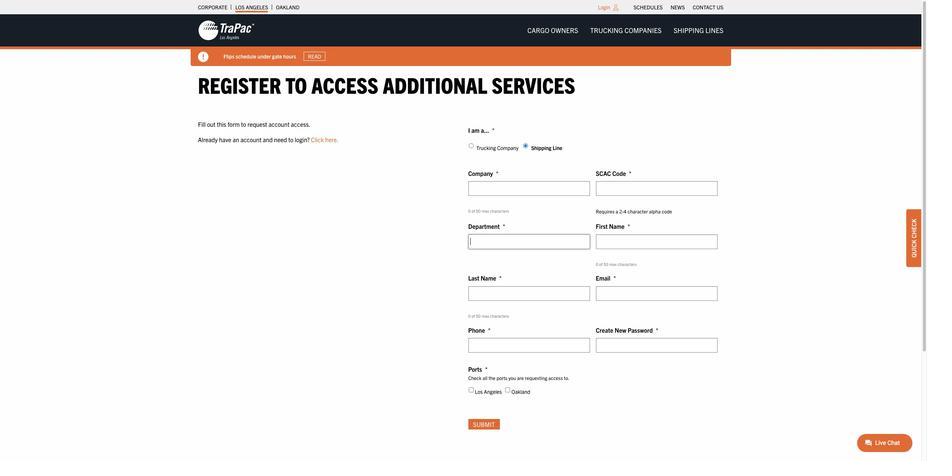 Task type: describe. For each thing, give the bounding box(es) containing it.
check inside ports * check all the ports you are requesting access to.
[[468, 375, 482, 381]]

news
[[671, 4, 685, 11]]

services
[[492, 71, 575, 98]]

0 horizontal spatial oakland
[[276, 4, 300, 11]]

a
[[616, 208, 618, 215]]

a...
[[481, 126, 489, 134]]

los angeles link
[[235, 2, 268, 12]]

us
[[717, 4, 724, 11]]

0 vertical spatial to
[[285, 71, 307, 98]]

phone *
[[468, 326, 491, 334]]

shipping for shipping lines
[[674, 26, 704, 35]]

email *
[[596, 275, 616, 282]]

none submit inside register to access additional services main content
[[468, 419, 500, 430]]

quick check link
[[907, 209, 922, 267]]

shipping lines
[[674, 26, 724, 35]]

need
[[274, 136, 287, 143]]

out
[[207, 120, 215, 128]]

last
[[468, 275, 479, 282]]

corporate link
[[198, 2, 227, 12]]

Los Angeles checkbox
[[469, 388, 474, 392]]

am
[[471, 126, 480, 134]]

trucking companies
[[590, 26, 662, 35]]

this
[[217, 120, 226, 128]]

* down trucking company
[[496, 170, 499, 177]]

under
[[257, 53, 271, 60]]

read link
[[304, 52, 326, 61]]

shipping lines link
[[668, 23, 730, 38]]

email
[[596, 275, 610, 282]]

angeles inside register to access additional services main content
[[484, 388, 502, 395]]

0 horizontal spatial account
[[241, 136, 261, 143]]

fill
[[198, 120, 206, 128]]

request
[[248, 120, 267, 128]]

shipping line
[[531, 145, 562, 151]]

contact us
[[693, 4, 724, 11]]

alpha
[[649, 208, 661, 215]]

of for company
[[472, 208, 475, 214]]

0 vertical spatial los angeles
[[235, 4, 268, 11]]

owners
[[551, 26, 578, 35]]

characters for company *
[[490, 208, 509, 214]]

register
[[198, 71, 281, 98]]

schedules
[[634, 4, 663, 11]]

scac
[[596, 170, 611, 177]]

line
[[553, 145, 562, 151]]

form
[[228, 120, 240, 128]]

hours
[[283, 53, 296, 60]]

banner containing cargo owners
[[0, 14, 927, 66]]

quick
[[910, 240, 918, 258]]

are
[[517, 375, 524, 381]]

Trucking Company radio
[[469, 143, 474, 148]]

solid image
[[198, 52, 209, 62]]

i
[[468, 126, 470, 134]]

0 for company
[[468, 208, 471, 214]]

corporate
[[198, 4, 227, 11]]

* right last
[[499, 275, 502, 282]]

additional
[[383, 71, 487, 98]]

0 of 50 max characters for last name
[[468, 313, 509, 319]]

50 for last
[[476, 313, 481, 319]]

click
[[311, 136, 324, 143]]

schedule
[[236, 53, 256, 60]]

los angeles image
[[198, 20, 254, 41]]

login link
[[598, 4, 610, 11]]

already
[[198, 136, 218, 143]]

ports
[[497, 375, 507, 381]]

* down requires a 2-4 character alpha code
[[628, 223, 630, 230]]

access.
[[291, 120, 310, 128]]

lines
[[706, 26, 724, 35]]

of for first
[[599, 262, 603, 267]]

news link
[[671, 2, 685, 12]]

* right phone
[[488, 326, 491, 334]]

max for company
[[482, 208, 489, 214]]

Oakland checkbox
[[505, 388, 510, 392]]

code
[[612, 170, 626, 177]]

ports
[[468, 366, 482, 373]]

shipping for shipping line
[[531, 145, 551, 151]]

2-
[[619, 208, 624, 215]]

50 for company
[[476, 208, 481, 214]]

login
[[598, 4, 610, 11]]

trucking companies link
[[584, 23, 668, 38]]

trucking company
[[476, 145, 519, 151]]

requesting
[[525, 375, 547, 381]]

create
[[596, 326, 613, 334]]

cargo
[[527, 26, 549, 35]]

and
[[263, 136, 273, 143]]

company *
[[468, 170, 499, 177]]

code
[[662, 208, 672, 215]]

0 vertical spatial check
[[910, 219, 918, 238]]

0 for last name
[[468, 313, 471, 319]]

cargo owners link
[[521, 23, 584, 38]]

* right code at top
[[629, 170, 632, 177]]

* right 'password'
[[656, 326, 658, 334]]

gate
[[272, 53, 282, 60]]

requires a 2-4 character alpha code
[[596, 208, 672, 215]]

character
[[628, 208, 648, 215]]

first
[[596, 223, 608, 230]]

max for last
[[482, 313, 489, 319]]

new
[[615, 326, 626, 334]]

companies
[[625, 26, 662, 35]]



Task type: vqa. For each thing, say whether or not it's contained in the screenshot.
second - from the right
no



Task type: locate. For each thing, give the bounding box(es) containing it.
0 of 50 max characters up phone *
[[468, 313, 509, 319]]

flips schedule under gate hours
[[224, 53, 296, 60]]

0 vertical spatial company
[[497, 145, 519, 151]]

oakland inside register to access additional services main content
[[512, 388, 530, 395]]

None submit
[[468, 419, 500, 430]]

trucking right trucking company option
[[476, 145, 496, 151]]

0 horizontal spatial trucking
[[476, 145, 496, 151]]

to.
[[564, 375, 569, 381]]

contact us link
[[693, 2, 724, 12]]

1 vertical spatial oakland
[[512, 388, 530, 395]]

check up quick
[[910, 219, 918, 238]]

characters
[[490, 208, 509, 214], [618, 262, 637, 267], [490, 313, 509, 319]]

50 up department
[[476, 208, 481, 214]]

fill out this form to request account access.
[[198, 120, 310, 128]]

max for first
[[609, 262, 617, 267]]

company
[[497, 145, 519, 151], [468, 170, 493, 177]]

0 horizontal spatial los
[[235, 4, 245, 11]]

account up the need
[[269, 120, 290, 128]]

have
[[219, 136, 231, 143]]

name for last name
[[481, 275, 496, 282]]

1 vertical spatial 0
[[596, 262, 598, 267]]

check
[[910, 219, 918, 238], [468, 375, 482, 381]]

here.
[[325, 136, 339, 143]]

1 vertical spatial los angeles
[[475, 388, 502, 395]]

trucking inside menu bar
[[590, 26, 623, 35]]

los up los angeles image
[[235, 4, 245, 11]]

* right department
[[503, 223, 505, 230]]

shipping inside register to access additional services main content
[[531, 145, 551, 151]]

access
[[311, 71, 378, 98]]

max up email *
[[609, 262, 617, 267]]

max up department
[[482, 208, 489, 214]]

1 vertical spatial check
[[468, 375, 482, 381]]

1 vertical spatial 0 of 50 max characters
[[596, 262, 637, 267]]

0 of 50 max characters up email *
[[596, 262, 637, 267]]

0 of 50 max characters for company
[[468, 208, 509, 214]]

of
[[472, 208, 475, 214], [599, 262, 603, 267], [472, 313, 475, 319]]

0 vertical spatial name
[[609, 223, 625, 230]]

* right email
[[613, 275, 616, 282]]

1 horizontal spatial los
[[475, 388, 483, 395]]

0 of 50 max characters up department *
[[468, 208, 509, 214]]

50 up phone *
[[476, 313, 481, 319]]

you
[[509, 375, 516, 381]]

0 up email
[[596, 262, 598, 267]]

2 vertical spatial 50
[[476, 313, 481, 319]]

0 vertical spatial 0
[[468, 208, 471, 214]]

None text field
[[468, 181, 590, 196], [468, 235, 590, 249], [596, 235, 718, 249], [468, 286, 590, 301], [596, 286, 718, 301], [468, 181, 590, 196], [468, 235, 590, 249], [596, 235, 718, 249], [468, 286, 590, 301], [596, 286, 718, 301]]

50 for first
[[604, 262, 608, 267]]

0 vertical spatial los
[[235, 4, 245, 11]]

0 horizontal spatial name
[[481, 275, 496, 282]]

trucking down login
[[590, 26, 623, 35]]

trucking
[[590, 26, 623, 35], [476, 145, 496, 151]]

max up phone *
[[482, 313, 489, 319]]

0
[[468, 208, 471, 214], [596, 262, 598, 267], [468, 313, 471, 319]]

name down a
[[609, 223, 625, 230]]

requires
[[596, 208, 615, 215]]

angeles inside los angeles link
[[246, 4, 268, 11]]

oakland link
[[276, 2, 300, 12]]

trucking inside register to access additional services main content
[[476, 145, 496, 151]]

1 horizontal spatial account
[[269, 120, 290, 128]]

register to access additional services main content
[[190, 71, 731, 440]]

first name *
[[596, 223, 630, 230]]

los angeles up los angeles image
[[235, 4, 268, 11]]

name right last
[[481, 275, 496, 282]]

login?
[[295, 136, 310, 143]]

angeles left oakland link on the top of page
[[246, 4, 268, 11]]

los angeles down all
[[475, 388, 502, 395]]

1 vertical spatial angeles
[[484, 388, 502, 395]]

0 vertical spatial account
[[269, 120, 290, 128]]

check down ports
[[468, 375, 482, 381]]

of for last
[[472, 313, 475, 319]]

1 horizontal spatial company
[[497, 145, 519, 151]]

1 vertical spatial menu bar
[[521, 23, 730, 38]]

0 vertical spatial oakland
[[276, 4, 300, 11]]

0 for first name
[[596, 262, 598, 267]]

1 horizontal spatial angeles
[[484, 388, 502, 395]]

cargo owners
[[527, 26, 578, 35]]

0 of 50 max characters
[[468, 208, 509, 214], [596, 262, 637, 267], [468, 313, 509, 319]]

2 vertical spatial of
[[472, 313, 475, 319]]

0 horizontal spatial check
[[468, 375, 482, 381]]

access
[[548, 375, 563, 381]]

50 up email *
[[604, 262, 608, 267]]

oakland
[[276, 4, 300, 11], [512, 388, 530, 395]]

to right form
[[241, 120, 246, 128]]

oakland right los angeles link
[[276, 4, 300, 11]]

of up phone
[[472, 313, 475, 319]]

password
[[628, 326, 653, 334]]

0 horizontal spatial los angeles
[[235, 4, 268, 11]]

0 vertical spatial shipping
[[674, 26, 704, 35]]

los right los angeles checkbox
[[475, 388, 483, 395]]

all
[[483, 375, 488, 381]]

2 vertical spatial 0 of 50 max characters
[[468, 313, 509, 319]]

2 vertical spatial 0
[[468, 313, 471, 319]]

characters for first name *
[[618, 262, 637, 267]]

1 vertical spatial characters
[[618, 262, 637, 267]]

0 horizontal spatial shipping
[[531, 145, 551, 151]]

create new password *
[[596, 326, 658, 334]]

menu bar
[[630, 2, 727, 12], [521, 23, 730, 38]]

already have an account and need to login? click here.
[[198, 136, 339, 143]]

0 vertical spatial 50
[[476, 208, 481, 214]]

0 vertical spatial of
[[472, 208, 475, 214]]

2 vertical spatial max
[[482, 313, 489, 319]]

i am a... *
[[468, 126, 495, 134]]

menu bar containing cargo owners
[[521, 23, 730, 38]]

to right the need
[[288, 136, 293, 143]]

0 of 50 max characters for first name
[[596, 262, 637, 267]]

register to access additional services
[[198, 71, 575, 98]]

shipping down news link
[[674, 26, 704, 35]]

0 vertical spatial angeles
[[246, 4, 268, 11]]

0 horizontal spatial angeles
[[246, 4, 268, 11]]

0 vertical spatial 0 of 50 max characters
[[468, 208, 509, 214]]

quick check
[[910, 219, 918, 258]]

1 vertical spatial name
[[481, 275, 496, 282]]

los angeles
[[235, 4, 268, 11], [475, 388, 502, 395]]

scac code *
[[596, 170, 632, 177]]

account
[[269, 120, 290, 128], [241, 136, 261, 143]]

of up department
[[472, 208, 475, 214]]

1 horizontal spatial trucking
[[590, 26, 623, 35]]

company left shipping line radio
[[497, 145, 519, 151]]

los angeles inside register to access additional services main content
[[475, 388, 502, 395]]

light image
[[613, 5, 619, 11]]

1 horizontal spatial name
[[609, 223, 625, 230]]

an
[[233, 136, 239, 143]]

characters for last name *
[[490, 313, 509, 319]]

1 vertical spatial account
[[241, 136, 261, 143]]

phone
[[468, 326, 485, 334]]

None text field
[[596, 181, 718, 196], [468, 338, 590, 353], [596, 181, 718, 196], [468, 338, 590, 353]]

50
[[476, 208, 481, 214], [604, 262, 608, 267], [476, 313, 481, 319]]

Shipping Line radio
[[523, 143, 528, 148]]

angeles
[[246, 4, 268, 11], [484, 388, 502, 395]]

to down the hours
[[285, 71, 307, 98]]

0 vertical spatial max
[[482, 208, 489, 214]]

2 vertical spatial to
[[288, 136, 293, 143]]

2 vertical spatial characters
[[490, 313, 509, 319]]

1 vertical spatial to
[[241, 120, 246, 128]]

1 horizontal spatial los angeles
[[475, 388, 502, 395]]

name
[[609, 223, 625, 230], [481, 275, 496, 282]]

1 horizontal spatial oakland
[[512, 388, 530, 395]]

account right an
[[241, 136, 261, 143]]

angeles down the
[[484, 388, 502, 395]]

0 up phone
[[468, 313, 471, 319]]

flips
[[224, 53, 234, 60]]

1 vertical spatial max
[[609, 262, 617, 267]]

click here. link
[[311, 136, 339, 143]]

* right a...
[[492, 126, 495, 134]]

ports * check all the ports you are requesting access to.
[[468, 366, 569, 381]]

0 horizontal spatial company
[[468, 170, 493, 177]]

1 horizontal spatial check
[[910, 219, 918, 238]]

schedules link
[[634, 2, 663, 12]]

name for first name
[[609, 223, 625, 230]]

department *
[[468, 223, 505, 230]]

1 vertical spatial los
[[475, 388, 483, 395]]

company down trucking company option
[[468, 170, 493, 177]]

1 vertical spatial of
[[599, 262, 603, 267]]

shipping right shipping line radio
[[531, 145, 551, 151]]

None password field
[[596, 338, 718, 353]]

oakland right the oakland option at the right of the page
[[512, 388, 530, 395]]

los
[[235, 4, 245, 11], [475, 388, 483, 395]]

shipping
[[674, 26, 704, 35], [531, 145, 551, 151]]

0 vertical spatial characters
[[490, 208, 509, 214]]

4
[[624, 208, 627, 215]]

* inside ports * check all the ports you are requesting access to.
[[485, 366, 488, 373]]

1 vertical spatial trucking
[[476, 145, 496, 151]]

contact
[[693, 4, 716, 11]]

1 vertical spatial shipping
[[531, 145, 551, 151]]

department
[[468, 223, 500, 230]]

0 vertical spatial trucking
[[590, 26, 623, 35]]

none password field inside register to access additional services main content
[[596, 338, 718, 353]]

trucking for trucking companies
[[590, 26, 623, 35]]

last name *
[[468, 275, 502, 282]]

* up all
[[485, 366, 488, 373]]

trucking for trucking company
[[476, 145, 496, 151]]

1 vertical spatial 50
[[604, 262, 608, 267]]

1 vertical spatial company
[[468, 170, 493, 177]]

0 up department
[[468, 208, 471, 214]]

read
[[308, 53, 321, 60]]

of up email
[[599, 262, 603, 267]]

banner
[[0, 14, 927, 66]]

0 vertical spatial menu bar
[[630, 2, 727, 12]]

1 horizontal spatial shipping
[[674, 26, 704, 35]]

menu bar containing schedules
[[630, 2, 727, 12]]

the
[[489, 375, 495, 381]]

to
[[285, 71, 307, 98], [241, 120, 246, 128], [288, 136, 293, 143]]

los inside register to access additional services main content
[[475, 388, 483, 395]]



